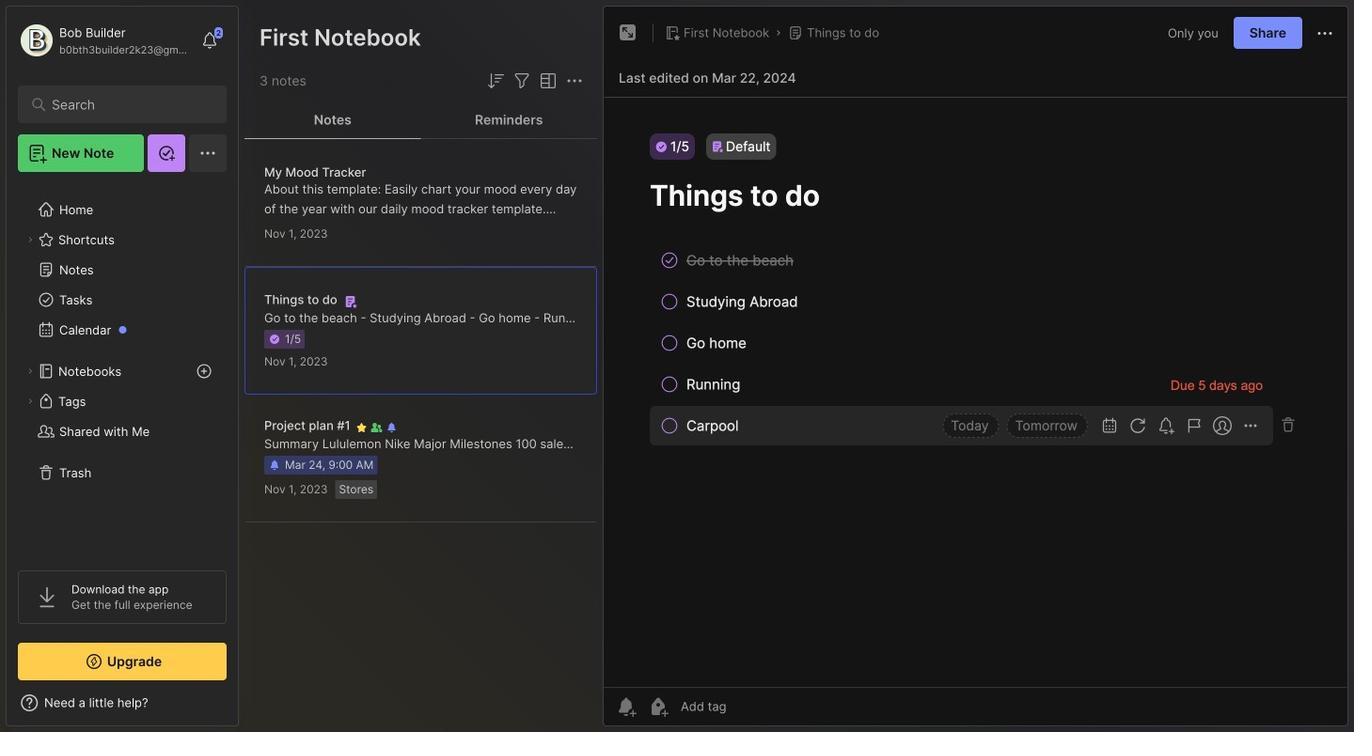 Task type: locate. For each thing, give the bounding box(es) containing it.
1 vertical spatial more actions image
[[564, 70, 586, 92]]

0 horizontal spatial more actions image
[[564, 70, 586, 92]]

more actions image inside note window element
[[1314, 22, 1337, 45]]

add filters image
[[511, 70, 533, 92]]

add tag image
[[647, 696, 670, 719]]

Search text field
[[52, 96, 202, 114]]

expand note image
[[617, 22, 640, 44]]

0 vertical spatial more actions image
[[1314, 22, 1337, 45]]

1 horizontal spatial more actions field
[[1314, 21, 1337, 45]]

0 vertical spatial more actions field
[[1314, 21, 1337, 45]]

None search field
[[52, 93, 202, 116]]

more actions image
[[1314, 22, 1337, 45], [564, 70, 586, 92]]

tree
[[7, 183, 238, 554]]

Note Editor text field
[[604, 97, 1348, 688]]

main element
[[0, 0, 245, 733]]

1 vertical spatial more actions field
[[564, 70, 586, 92]]

WHAT'S NEW field
[[7, 689, 238, 719]]

Account field
[[18, 22, 192, 59]]

0 horizontal spatial more actions field
[[564, 70, 586, 92]]

Add tag field
[[679, 699, 820, 716]]

1 horizontal spatial more actions image
[[1314, 22, 1337, 45]]

More actions field
[[1314, 21, 1337, 45], [564, 70, 586, 92]]

note window element
[[603, 6, 1349, 732]]

tab list
[[245, 102, 597, 139]]



Task type: vqa. For each thing, say whether or not it's contained in the screenshot.
Help and Learning task checklist FIELD
no



Task type: describe. For each thing, give the bounding box(es) containing it.
Sort options field
[[485, 70, 507, 92]]

add a reminder image
[[615, 696, 638, 719]]

click to collapse image
[[238, 698, 252, 721]]

tree inside main 'element'
[[7, 183, 238, 554]]

expand tags image
[[24, 396, 36, 407]]

none search field inside main 'element'
[[52, 93, 202, 116]]

Add filters field
[[511, 70, 533, 92]]

expand notebooks image
[[24, 366, 36, 377]]

View options field
[[533, 70, 560, 92]]



